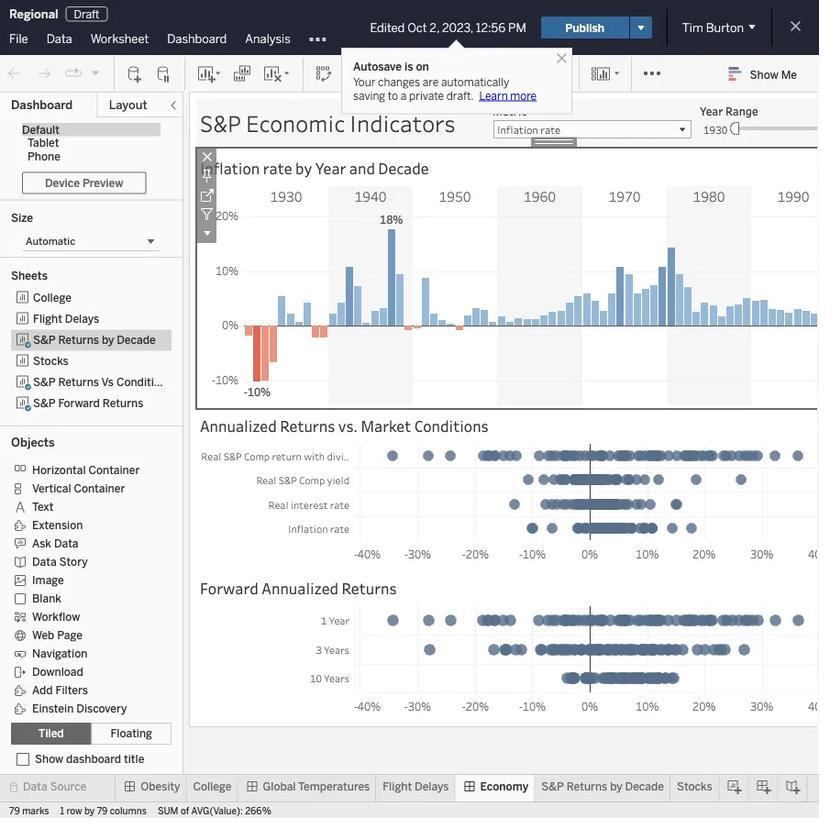 Task type: describe. For each thing, give the bounding box(es) containing it.
and
[[350, 158, 375, 178]]

discovery
[[76, 703, 127, 716]]

pm
[[509, 20, 527, 35]]

row
[[66, 806, 82, 817]]

fix width image
[[197, 166, 217, 185]]

container for horizontal container
[[89, 464, 140, 477]]

1 vertical spatial flight delays
[[383, 781, 449, 794]]

vs
[[102, 376, 114, 389]]

fit image
[[539, 65, 568, 83]]

Inflation rate, Metric. Press Space to toggle selection. Press Escape to go back to the left margin. Use arrow keys to navigate headers text field
[[196, 517, 354, 541]]

s&p returns vs conditions
[[33, 376, 173, 389]]

undo image
[[6, 65, 24, 83]]

dashboard
[[66, 753, 121, 766]]

me
[[782, 68, 798, 81]]

more
[[511, 89, 537, 102]]

add
[[32, 684, 53, 697]]

0 horizontal spatial forward
[[58, 397, 100, 410]]

hide mark labels image
[[480, 65, 498, 83]]

decade inside s&p economic indicators application
[[379, 158, 429, 178]]

vertical
[[32, 482, 71, 496]]

1
[[60, 806, 64, 817]]

oct
[[408, 20, 427, 35]]

flight inside list box
[[33, 313, 62, 326]]

266%
[[245, 806, 272, 817]]

obesity
[[141, 781, 180, 794]]

12:56
[[476, 20, 506, 35]]

vertical container
[[32, 482, 125, 496]]

filters
[[56, 684, 88, 697]]

learn
[[480, 89, 508, 102]]

tiled
[[38, 727, 64, 741]]

economic
[[246, 108, 345, 139]]

2 horizontal spatial decade
[[626, 781, 664, 794]]

3 Years, Metric. Press Space to toggle selection. Press Escape to go back to the left margin. Use arrow keys to navigate headers text field
[[196, 635, 354, 665]]

stocks inside list box
[[33, 355, 69, 368]]

ask
[[32, 537, 51, 551]]

1950, Decade. Press Space to toggle selection. Press Escape to go back to the left margin. Use arrow keys to navigate headers text field
[[413, 186, 498, 206]]

totals image
[[403, 65, 425, 83]]

0 horizontal spatial replay animation image
[[64, 64, 83, 83]]

show for show dashboard title
[[35, 753, 63, 766]]

duplicate image
[[233, 65, 252, 83]]

clear sheet image
[[263, 65, 292, 83]]

data story
[[32, 556, 88, 569]]

workflow option
[[11, 608, 158, 626]]

collapse image
[[168, 100, 179, 111]]

draft
[[74, 7, 99, 20]]

burton
[[707, 20, 744, 35]]

layout
[[109, 98, 147, 112]]

sum of avg(value): 266%
[[158, 806, 272, 817]]

source
[[50, 781, 87, 794]]

learn more
[[480, 89, 537, 102]]

pause auto updates image
[[155, 65, 173, 83]]

sorted descending by average of value within date year image
[[374, 65, 392, 83]]

0 horizontal spatial year
[[315, 158, 346, 178]]

s&p right economy
[[542, 781, 564, 794]]

preview
[[83, 176, 123, 190]]

range
[[726, 103, 759, 118]]

image
[[32, 574, 64, 587]]

download
[[32, 666, 83, 679]]

marks. press enter to open the view data window.. use arrow keys to navigate data visualization elements. image for forward annualized returns
[[354, 607, 820, 694]]

analysis
[[245, 31, 291, 46]]

togglestate option group
[[11, 723, 172, 745]]

vs.
[[338, 416, 358, 436]]

autosave
[[353, 60, 402, 73]]

horizontal container
[[32, 464, 140, 477]]

private
[[409, 89, 444, 102]]

web
[[32, 629, 55, 642]]

objects
[[11, 435, 55, 450]]

inflation rate by year and decade
[[200, 158, 429, 178]]

indicators
[[350, 108, 456, 139]]

your changes are automatically saving to a private draft.
[[353, 76, 510, 102]]

global
[[263, 781, 296, 794]]

1 horizontal spatial replay animation image
[[90, 67, 101, 78]]

image option
[[11, 571, 158, 589]]

metric
[[493, 103, 527, 118]]

rate
[[263, 158, 292, 178]]

story
[[59, 556, 88, 569]]

1 vertical spatial delays
[[415, 781, 449, 794]]

1 vertical spatial flight
[[383, 781, 412, 794]]

draft.
[[447, 89, 474, 102]]

1930, Decade. Press Space to toggle selection. Press Escape to go back to the left margin. Use arrow keys to navigate headers text field
[[244, 186, 329, 206]]

redo image
[[35, 65, 53, 83]]

saving
[[353, 89, 386, 102]]

data source
[[23, 781, 87, 794]]

remove from dashboard image
[[197, 147, 217, 166]]

workflow
[[32, 611, 80, 624]]

show/hide cards image
[[591, 65, 621, 83]]

highlight image
[[448, 65, 469, 83]]

by inside list box
[[102, 334, 114, 347]]

marks
[[22, 806, 49, 817]]

publish button
[[541, 17, 629, 39]]

0 vertical spatial marks. press enter to open the view data window.. use arrow keys to navigate data visualization elements. image
[[244, 206, 820, 406]]

s&p down 'sheets'
[[33, 334, 56, 347]]

flight delays inside list box
[[33, 313, 99, 326]]

text
[[32, 501, 54, 514]]

go to sheet image
[[197, 185, 217, 205]]

2 79 from the left
[[97, 806, 108, 817]]

1 vertical spatial annualized
[[262, 578, 339, 598]]

s&p inside s&p economic indicators application
[[200, 108, 241, 139]]

text option
[[11, 498, 158, 516]]

data story option
[[11, 553, 158, 571]]

list box containing college
[[11, 288, 173, 420]]

ask data option
[[11, 534, 158, 553]]

worksheet
[[91, 31, 149, 46]]

is
[[405, 60, 413, 73]]

1 Year, Metric. Press Space to toggle selection. Press Escape to go back to the left margin. Use arrow keys to navigate headers text field
[[196, 607, 354, 635]]

horizontal
[[32, 464, 86, 477]]

floating
[[111, 727, 152, 741]]

columns
[[110, 806, 147, 817]]

web page
[[32, 629, 83, 642]]

data up data story
[[54, 537, 78, 551]]

horizontal container option
[[11, 461, 158, 479]]

global temperatures
[[263, 781, 370, 794]]

swap rows and columns image
[[315, 65, 333, 83]]

decade inside list box
[[117, 334, 156, 347]]

college inside list box
[[33, 291, 71, 305]]

1 horizontal spatial s&p returns by decade
[[542, 781, 664, 794]]

learn more link
[[474, 89, 537, 102]]

your
[[353, 76, 376, 89]]



Task type: locate. For each thing, give the bounding box(es) containing it.
1 row by 79 columns
[[60, 806, 147, 817]]

year range
[[700, 103, 759, 118]]

file
[[9, 31, 28, 46]]

flight delays down 'sheets'
[[33, 313, 99, 326]]

79 marks
[[9, 806, 49, 817]]

replay animation image left new data source icon
[[90, 67, 101, 78]]

tim burton
[[683, 20, 744, 35]]

data for data source
[[23, 781, 47, 794]]

of
[[181, 806, 189, 817]]

1 vertical spatial conditions
[[415, 416, 489, 436]]

sorted ascending by average of value within date year image
[[344, 65, 363, 83]]

by inside s&p economic indicators application
[[296, 158, 312, 178]]

10 Years, Metric. Press Space to toggle selection. Press Escape to go back to the left margin. Use arrow keys to navigate headers text field
[[196, 665, 354, 693]]

show left me
[[751, 68, 779, 81]]

marks. press enter to open the view data window.. use arrow keys to navigate data visualization elements. image for annualized returns vs. market conditions
[[354, 444, 820, 542]]

0 vertical spatial year
[[700, 103, 724, 118]]

annualized up "1 year, metric. press space to toggle selection. press escape to go back to the left margin. use arrow keys to navigate headers" text field
[[262, 578, 339, 598]]

0 vertical spatial annualized
[[200, 416, 277, 436]]

Real S&P Comp yield, Metric. Press Space to toggle selection. Press Escape to go back to the left margin. Use arrow keys to navigate headers text field
[[196, 468, 354, 493]]

year left and
[[315, 158, 346, 178]]

s&p up objects
[[33, 397, 56, 410]]

1 horizontal spatial college
[[193, 781, 232, 794]]

0 vertical spatial decade
[[379, 158, 429, 178]]

returns
[[58, 334, 99, 347], [58, 376, 99, 389], [103, 397, 144, 410], [280, 416, 335, 436], [342, 578, 397, 598], [567, 781, 608, 794]]

edited oct 2, 2023, 12:56 pm
[[370, 20, 527, 35]]

changes
[[378, 76, 420, 89]]

year up 1930
[[700, 103, 724, 118]]

0 vertical spatial delays
[[65, 313, 99, 326]]

1960, Decade. Press Space to toggle selection. Press Escape to go back to the left margin. Use arrow keys to navigate headers text field
[[498, 186, 583, 206]]

1 horizontal spatial delays
[[415, 781, 449, 794]]

1 79 from the left
[[9, 806, 20, 817]]

college up sum of avg(value): 266%
[[193, 781, 232, 794]]

sum
[[158, 806, 179, 817]]

automatically
[[441, 76, 510, 89]]

delays left economy
[[415, 781, 449, 794]]

einstein discovery
[[32, 703, 127, 716]]

s&p forward returns
[[33, 397, 144, 410]]

1 horizontal spatial flight delays
[[383, 781, 449, 794]]

s&p economic indicators application
[[184, 92, 820, 773]]

more image
[[643, 65, 661, 83]]

objects list box
[[11, 455, 172, 718]]

web page option
[[11, 626, 158, 644]]

edited
[[370, 20, 405, 35]]

1 horizontal spatial dashboard
[[167, 31, 227, 46]]

container up vertical container option in the bottom of the page
[[89, 464, 140, 477]]

2 vertical spatial decade
[[626, 781, 664, 794]]

0 vertical spatial conditions
[[117, 376, 173, 389]]

dashboard up default
[[11, 98, 73, 112]]

1 vertical spatial show
[[35, 753, 63, 766]]

0 horizontal spatial flight
[[33, 313, 62, 326]]

annualized up real s&p comp return with dividend, metric. press space to toggle selection. press escape to go back to the left margin. use arrow keys to navigate headers text field
[[200, 416, 277, 436]]

show inside button
[[751, 68, 779, 81]]

0 vertical spatial show
[[751, 68, 779, 81]]

navigation
[[32, 647, 88, 661]]

economy
[[481, 781, 529, 794]]

extension option
[[11, 516, 158, 534]]

blank
[[32, 592, 61, 606]]

show dashboard title
[[35, 753, 144, 766]]

forward up "1 year, metric. press space to toggle selection. press escape to go back to the left margin. use arrow keys to navigate headers" text field
[[200, 578, 259, 598]]

1 horizontal spatial flight
[[383, 781, 412, 794]]

flight delays
[[33, 313, 99, 326], [383, 781, 449, 794]]

einstein
[[32, 703, 74, 716]]

1930
[[704, 123, 728, 137]]

delays up s&p returns vs conditions
[[65, 313, 99, 326]]

data for data
[[47, 31, 72, 46]]

1 vertical spatial forward
[[200, 578, 259, 598]]

page
[[57, 629, 83, 642]]

0 vertical spatial s&p returns by decade
[[33, 334, 156, 347]]

default tablet phone
[[22, 123, 61, 163]]

79 left marks
[[9, 806, 20, 817]]

delays inside list box
[[65, 313, 99, 326]]

1 vertical spatial decade
[[117, 334, 156, 347]]

blank option
[[11, 589, 158, 608]]

replay animation image
[[64, 64, 83, 83], [90, 67, 101, 78]]

0 horizontal spatial show
[[35, 753, 63, 766]]

device preview
[[45, 176, 123, 190]]

1980, Decade. Press Space to toggle selection. Press Escape to go back to the left margin. Use arrow keys to navigate headers text field
[[667, 186, 752, 206]]

0 vertical spatial forward
[[58, 397, 100, 410]]

1 vertical spatial year
[[315, 158, 346, 178]]

1 horizontal spatial forward
[[200, 578, 259, 598]]

conditions inside s&p economic indicators application
[[415, 416, 489, 436]]

avg(value):
[[191, 806, 243, 817]]

sheets
[[11, 269, 48, 282]]

navigation option
[[11, 644, 158, 663]]

conditions right vs
[[117, 376, 173, 389]]

s&p returns by decade inside list box
[[33, 334, 156, 347]]

show me
[[751, 68, 798, 81]]

extension
[[32, 519, 83, 532]]

are
[[423, 76, 439, 89]]

add filters
[[32, 684, 88, 697]]

Real interest rate, Metric. Press Space to toggle selection. Press Escape to go back to the left margin. Use arrow keys to navigate headers text field
[[196, 493, 354, 517]]

0 horizontal spatial flight delays
[[33, 313, 99, 326]]

flight delays right temperatures
[[383, 781, 449, 794]]

1 horizontal spatial decade
[[379, 158, 429, 178]]

flight down 'sheets'
[[33, 313, 62, 326]]

0 horizontal spatial dashboard
[[11, 98, 73, 112]]

vertical container option
[[11, 479, 158, 498]]

temperatures
[[298, 781, 370, 794]]

title
[[124, 753, 144, 766]]

decade
[[379, 158, 429, 178], [117, 334, 156, 347], [626, 781, 664, 794]]

s&p economic indicators
[[200, 108, 456, 139]]

einstein discovery option
[[11, 699, 158, 718]]

data
[[47, 31, 72, 46], [54, 537, 78, 551], [32, 556, 57, 569], [23, 781, 47, 794]]

0 vertical spatial flight delays
[[33, 313, 99, 326]]

show me button
[[721, 60, 814, 88]]

container for vertical container
[[74, 482, 125, 496]]

0 vertical spatial college
[[33, 291, 71, 305]]

container down horizontal container
[[74, 482, 125, 496]]

tablet
[[28, 136, 59, 150]]

data up marks
[[23, 781, 47, 794]]

0 vertical spatial stocks
[[33, 355, 69, 368]]

1 horizontal spatial show
[[751, 68, 779, 81]]

device preview button
[[22, 172, 146, 194]]

data down ask
[[32, 556, 57, 569]]

2023,
[[442, 20, 474, 35]]

1970, Decade. Press Space to toggle selection. Press Escape to go back to the left margin. Use arrow keys to navigate headers text field
[[583, 186, 667, 206]]

format workbook image
[[509, 65, 528, 83]]

s&p up s&p forward returns
[[33, 376, 56, 389]]

0 horizontal spatial stocks
[[33, 355, 69, 368]]

list box
[[11, 288, 173, 420]]

use as filter image
[[197, 205, 217, 224]]

delays
[[65, 313, 99, 326], [415, 781, 449, 794]]

market
[[361, 416, 411, 436]]

automatic
[[26, 235, 75, 248]]

1 vertical spatial college
[[193, 781, 232, 794]]

show down tiled
[[35, 753, 63, 766]]

s&p up 'remove from dashboard' icon
[[200, 108, 241, 139]]

79 left columns
[[97, 806, 108, 817]]

2 vertical spatial marks. press enter to open the view data window.. use arrow keys to navigate data visualization elements. image
[[354, 607, 820, 694]]

forward
[[58, 397, 100, 410], [200, 578, 259, 598]]

default
[[22, 123, 60, 136]]

0 vertical spatial dashboard
[[167, 31, 227, 46]]

0 horizontal spatial 79
[[9, 806, 20, 817]]

Real S&P Comp return with dividend, Metric. Press Space to toggle selection. Press Escape to go back to the left margin. Use arrow keys to navigate headers text field
[[196, 444, 354, 468]]

on
[[416, 60, 429, 73]]

conditions right market
[[415, 416, 489, 436]]

2,
[[430, 20, 440, 35]]

ask data
[[32, 537, 78, 551]]

add filters option
[[11, 681, 158, 699]]

1 vertical spatial dashboard
[[11, 98, 73, 112]]

by
[[296, 158, 312, 178], [102, 334, 114, 347], [611, 781, 623, 794], [84, 806, 95, 817]]

0 horizontal spatial conditions
[[117, 376, 173, 389]]

year
[[700, 103, 724, 118], [315, 158, 346, 178]]

data down regional
[[47, 31, 72, 46]]

0 horizontal spatial s&p returns by decade
[[33, 334, 156, 347]]

replay animation image right redo image
[[64, 64, 83, 83]]

more options image
[[197, 224, 217, 243]]

79
[[9, 806, 20, 817], [97, 806, 108, 817]]

1 vertical spatial marks. press enter to open the view data window.. use arrow keys to navigate data visualization elements. image
[[354, 444, 820, 542]]

close image
[[554, 50, 571, 67]]

to
[[388, 89, 398, 102]]

device
[[45, 176, 80, 190]]

college
[[33, 291, 71, 305], [193, 781, 232, 794]]

a
[[401, 89, 407, 102]]

1 horizontal spatial 79
[[97, 806, 108, 817]]

show for show me
[[751, 68, 779, 81]]

tim
[[683, 20, 704, 35]]

new data source image
[[126, 65, 144, 83]]

0 vertical spatial flight
[[33, 313, 62, 326]]

0 vertical spatial container
[[89, 464, 140, 477]]

0 horizontal spatial decade
[[117, 334, 156, 347]]

0 horizontal spatial delays
[[65, 313, 99, 326]]

annualized returns vs. market conditions
[[200, 416, 489, 436]]

regional
[[9, 6, 58, 21]]

1 horizontal spatial stocks
[[677, 781, 713, 794]]

0 horizontal spatial college
[[33, 291, 71, 305]]

1990, Decade. Press Space to toggle selection. Press Escape to go back to the left margin. Use arrow keys to navigate headers text field
[[752, 186, 820, 206]]

forward down s&p returns vs conditions
[[58, 397, 100, 410]]

marks. press enter to open the view data window.. use arrow keys to navigate data visualization elements. image
[[244, 206, 820, 406], [354, 444, 820, 542], [354, 607, 820, 694]]

dashboard up new worksheet 'image'
[[167, 31, 227, 46]]

1 vertical spatial container
[[74, 482, 125, 496]]

conditions inside list box
[[117, 376, 173, 389]]

conditions
[[117, 376, 173, 389], [415, 416, 489, 436]]

flight right temperatures
[[383, 781, 412, 794]]

download option
[[11, 663, 158, 681]]

1 horizontal spatial conditions
[[415, 416, 489, 436]]

forward annualized returns
[[200, 578, 397, 598]]

1 vertical spatial s&p returns by decade
[[542, 781, 664, 794]]

1 horizontal spatial year
[[700, 103, 724, 118]]

autosave is on
[[353, 60, 429, 73]]

1940, Decade. Press Space to toggle selection. Press Escape to go back to the left margin. Use arrow keys to navigate headers text field
[[329, 186, 413, 206]]

college down 'sheets'
[[33, 291, 71, 305]]

new worksheet image
[[196, 65, 222, 83]]

annualized
[[200, 416, 277, 436], [262, 578, 339, 598]]

forward inside s&p economic indicators application
[[200, 578, 259, 598]]

data for data story
[[32, 556, 57, 569]]

1 vertical spatial stocks
[[677, 781, 713, 794]]

inflation
[[200, 158, 260, 178]]

s&p returns by decade
[[33, 334, 156, 347], [542, 781, 664, 794]]

phone
[[28, 150, 61, 163]]



Task type: vqa. For each thing, say whether or not it's contained in the screenshot.
menu containing Data Quality Warning…
no



